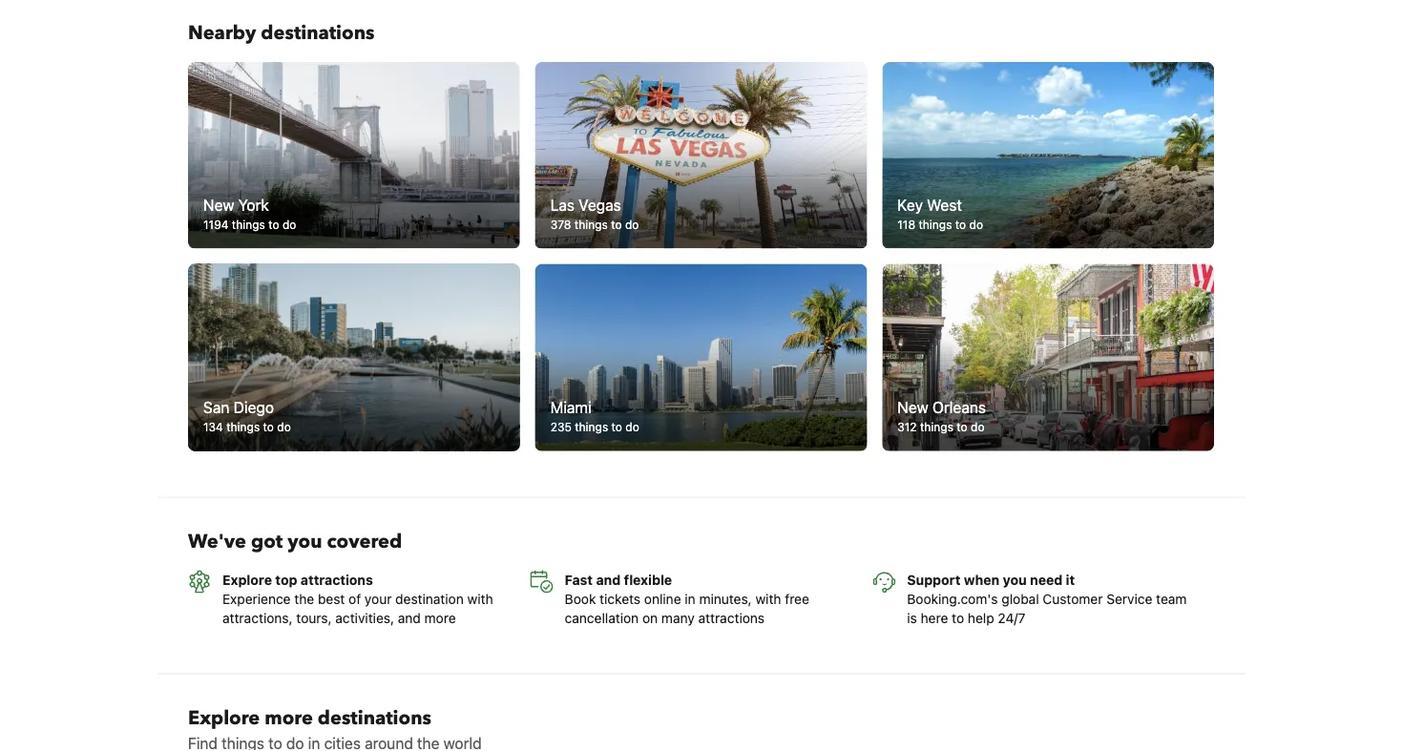 Task type: describe. For each thing, give the bounding box(es) containing it.
things for las vegas
[[575, 218, 608, 232]]

fast and flexible book tickets online in minutes, with free cancellation on many attractions
[[565, 572, 809, 626]]

diego
[[234, 398, 274, 416]]

best
[[318, 591, 345, 606]]

experience
[[222, 591, 291, 606]]

las vegas 378 things to do
[[550, 196, 639, 232]]

key
[[898, 196, 923, 214]]

we've got you covered
[[188, 528, 402, 554]]

vegas
[[579, 196, 621, 214]]

las
[[550, 196, 575, 214]]

do for las vegas
[[625, 218, 639, 232]]

to inside miami 235 things to do
[[612, 420, 622, 434]]

customer
[[1043, 591, 1103, 606]]

of
[[349, 591, 361, 606]]

0 vertical spatial destinations
[[261, 20, 375, 46]]

we've
[[188, 528, 246, 554]]

tours,
[[296, 610, 332, 626]]

more inside explore top attractions experience the best of your destination with attractions, tours, activities, and more
[[424, 610, 456, 626]]

many
[[662, 610, 695, 626]]

free
[[785, 591, 809, 606]]

it
[[1066, 572, 1075, 587]]

destination
[[395, 591, 464, 606]]

to for new orleans
[[957, 420, 968, 434]]

minutes,
[[699, 591, 752, 606]]

cancellation
[[565, 610, 639, 626]]

york
[[238, 196, 269, 214]]

online
[[644, 591, 681, 606]]

orleans
[[933, 398, 986, 416]]

235
[[550, 420, 572, 434]]

do for new orleans
[[971, 420, 985, 434]]

explore for explore top attractions experience the best of your destination with attractions, tours, activities, and more
[[222, 572, 272, 587]]

attractions,
[[222, 610, 293, 626]]

0 horizontal spatial more
[[265, 705, 313, 731]]

new for new orleans
[[898, 398, 929, 416]]

key west 118 things to do
[[898, 196, 983, 232]]

the
[[294, 591, 314, 606]]

miami
[[550, 398, 592, 416]]

312
[[898, 420, 917, 434]]

west
[[927, 196, 962, 214]]

to for las vegas
[[611, 218, 622, 232]]

miami 235 things to do
[[550, 398, 639, 434]]

new for new york
[[203, 196, 234, 214]]

got
[[251, 528, 283, 554]]

fast
[[565, 572, 593, 587]]

you for got
[[288, 528, 322, 554]]

nearby
[[188, 20, 256, 46]]

things for new york
[[232, 218, 265, 232]]

to for san diego
[[263, 420, 274, 434]]

new orleans 312 things to do
[[898, 398, 986, 434]]

explore top attractions experience the best of your destination with attractions, tours, activities, and more
[[222, 572, 493, 626]]

with inside explore top attractions experience the best of your destination with attractions, tours, activities, and more
[[467, 591, 493, 606]]

las vegas image
[[535, 62, 867, 249]]

to for new york
[[268, 218, 279, 232]]

things inside miami 235 things to do
[[575, 420, 608, 434]]

you for when
[[1003, 572, 1027, 587]]



Task type: locate. For each thing, give the bounding box(es) containing it.
things down york
[[232, 218, 265, 232]]

explore inside explore top attractions experience the best of your destination with attractions, tours, activities, and more
[[222, 572, 272, 587]]

and inside "fast and flexible book tickets online in minutes, with free cancellation on many attractions"
[[596, 572, 621, 587]]

with right destination
[[467, 591, 493, 606]]

more
[[424, 610, 456, 626], [265, 705, 313, 731]]

with inside "fast and flexible book tickets online in minutes, with free cancellation on many attractions"
[[756, 591, 781, 606]]

1 horizontal spatial and
[[596, 572, 621, 587]]

attractions down the minutes,
[[698, 610, 765, 626]]

new
[[203, 196, 234, 214], [898, 398, 929, 416]]

things inside new york 1194 things to do
[[232, 218, 265, 232]]

0 vertical spatial more
[[424, 610, 456, 626]]

1 with from the left
[[467, 591, 493, 606]]

0 vertical spatial you
[[288, 528, 322, 554]]

flexible
[[624, 572, 672, 587]]

do inside san diego 134 things to do
[[277, 420, 291, 434]]

is
[[907, 610, 917, 626]]

to right 235
[[612, 420, 622, 434]]

things right 312
[[920, 420, 954, 434]]

in
[[685, 591, 696, 606]]

attractions
[[301, 572, 373, 587], [698, 610, 765, 626]]

378
[[550, 218, 571, 232]]

new orleans image
[[882, 264, 1214, 451]]

to down booking.com's
[[952, 610, 964, 626]]

118
[[898, 218, 916, 232]]

1 vertical spatial new
[[898, 398, 929, 416]]

nearby destinations
[[188, 20, 375, 46]]

to down orleans
[[957, 420, 968, 434]]

do for key west
[[969, 218, 983, 232]]

you right the got
[[288, 528, 322, 554]]

new up 312
[[898, 398, 929, 416]]

things for san diego
[[226, 420, 260, 434]]

and inside explore top attractions experience the best of your destination with attractions, tours, activities, and more
[[398, 610, 421, 626]]

new york image
[[188, 62, 520, 249]]

things inside key west 118 things to do
[[919, 218, 952, 232]]

with
[[467, 591, 493, 606], [756, 591, 781, 606]]

do right 235
[[626, 420, 639, 434]]

booking.com's
[[907, 591, 998, 606]]

service
[[1107, 591, 1153, 606]]

you up global at right
[[1003, 572, 1027, 587]]

2 with from the left
[[756, 591, 781, 606]]

explore more destinations
[[188, 705, 431, 731]]

activities,
[[335, 610, 394, 626]]

things down diego
[[226, 420, 260, 434]]

things for new orleans
[[920, 420, 954, 434]]

to for key west
[[955, 218, 966, 232]]

destinations
[[261, 20, 375, 46], [318, 705, 431, 731]]

0 horizontal spatial attractions
[[301, 572, 373, 587]]

do
[[283, 218, 296, 232], [625, 218, 639, 232], [969, 218, 983, 232], [277, 420, 291, 434], [626, 420, 639, 434], [971, 420, 985, 434]]

1 horizontal spatial you
[[1003, 572, 1027, 587]]

things inside san diego 134 things to do
[[226, 420, 260, 434]]

to down york
[[268, 218, 279, 232]]

do right 378
[[625, 218, 639, 232]]

0 horizontal spatial with
[[467, 591, 493, 606]]

support when you need it booking.com's global customer service team is here to help 24/7
[[907, 572, 1187, 626]]

attractions inside explore top attractions experience the best of your destination with attractions, tours, activities, and more
[[301, 572, 373, 587]]

san diego 134 things to do
[[203, 398, 291, 434]]

1194
[[203, 218, 229, 232]]

24/7
[[998, 610, 1026, 626]]

134
[[203, 420, 223, 434]]

do right 1194
[[283, 218, 296, 232]]

attractions inside "fast and flexible book tickets online in minutes, with free cancellation on many attractions"
[[698, 610, 765, 626]]

explore
[[222, 572, 272, 587], [188, 705, 260, 731]]

things inside new orleans 312 things to do
[[920, 420, 954, 434]]

new inside new orleans 312 things to do
[[898, 398, 929, 416]]

to inside 'las vegas 378 things to do'
[[611, 218, 622, 232]]

tickets
[[600, 591, 641, 606]]

support
[[907, 572, 961, 587]]

and up tickets
[[596, 572, 621, 587]]

do inside miami 235 things to do
[[626, 420, 639, 434]]

do right 118
[[969, 218, 983, 232]]

things for key west
[[919, 218, 952, 232]]

things down vegas on the top
[[575, 218, 608, 232]]

you inside support when you need it booking.com's global customer service team is here to help 24/7
[[1003, 572, 1027, 587]]

covered
[[327, 528, 402, 554]]

do for san diego
[[277, 420, 291, 434]]

1 vertical spatial and
[[398, 610, 421, 626]]

things down the "miami"
[[575, 420, 608, 434]]

0 vertical spatial and
[[596, 572, 621, 587]]

new up 1194
[[203, 196, 234, 214]]

top
[[275, 572, 297, 587]]

to inside support when you need it booking.com's global customer service team is here to help 24/7
[[952, 610, 964, 626]]

to
[[268, 218, 279, 232], [611, 218, 622, 232], [955, 218, 966, 232], [263, 420, 274, 434], [612, 420, 622, 434], [957, 420, 968, 434], [952, 610, 964, 626]]

and
[[596, 572, 621, 587], [398, 610, 421, 626]]

0 vertical spatial new
[[203, 196, 234, 214]]

and down destination
[[398, 610, 421, 626]]

0 horizontal spatial and
[[398, 610, 421, 626]]

san
[[203, 398, 230, 416]]

1 horizontal spatial more
[[424, 610, 456, 626]]

1 horizontal spatial attractions
[[698, 610, 765, 626]]

things down west
[[919, 218, 952, 232]]

do inside 'las vegas 378 things to do'
[[625, 218, 639, 232]]

to down west
[[955, 218, 966, 232]]

global
[[1002, 591, 1039, 606]]

do right 134
[[277, 420, 291, 434]]

explore for explore more destinations
[[188, 705, 260, 731]]

new inside new york 1194 things to do
[[203, 196, 234, 214]]

you
[[288, 528, 322, 554], [1003, 572, 1027, 587]]

to inside new york 1194 things to do
[[268, 218, 279, 232]]

0 horizontal spatial you
[[288, 528, 322, 554]]

your
[[365, 591, 392, 606]]

need
[[1030, 572, 1063, 587]]

1 horizontal spatial with
[[756, 591, 781, 606]]

do inside new orleans 312 things to do
[[971, 420, 985, 434]]

here
[[921, 610, 948, 626]]

book
[[565, 591, 596, 606]]

team
[[1156, 591, 1187, 606]]

do down orleans
[[971, 420, 985, 434]]

on
[[642, 610, 658, 626]]

san diego image
[[185, 262, 523, 453]]

with left free
[[756, 591, 781, 606]]

help
[[968, 610, 994, 626]]

1 vertical spatial explore
[[188, 705, 260, 731]]

new york 1194 things to do
[[203, 196, 296, 232]]

1 vertical spatial attractions
[[698, 610, 765, 626]]

do inside new york 1194 things to do
[[283, 218, 296, 232]]

1 horizontal spatial new
[[898, 398, 929, 416]]

0 vertical spatial attractions
[[301, 572, 373, 587]]

to inside key west 118 things to do
[[955, 218, 966, 232]]

when
[[964, 572, 1000, 587]]

attractions up the best
[[301, 572, 373, 587]]

do for new york
[[283, 218, 296, 232]]

to down diego
[[263, 420, 274, 434]]

miami image
[[535, 264, 867, 451]]

0 horizontal spatial new
[[203, 196, 234, 214]]

0 vertical spatial explore
[[222, 572, 272, 587]]

things
[[232, 218, 265, 232], [575, 218, 608, 232], [919, 218, 952, 232], [226, 420, 260, 434], [575, 420, 608, 434], [920, 420, 954, 434]]

to down vegas on the top
[[611, 218, 622, 232]]

do inside key west 118 things to do
[[969, 218, 983, 232]]

to inside san diego 134 things to do
[[263, 420, 274, 434]]

1 vertical spatial destinations
[[318, 705, 431, 731]]

to inside new orleans 312 things to do
[[957, 420, 968, 434]]

things inside 'las vegas 378 things to do'
[[575, 218, 608, 232]]

1 vertical spatial more
[[265, 705, 313, 731]]

1 vertical spatial you
[[1003, 572, 1027, 587]]

key west image
[[882, 62, 1214, 249]]



Task type: vqa. For each thing, say whether or not it's contained in the screenshot.
'Breakfast' associated with $992's More details on meals and payment options image
no



